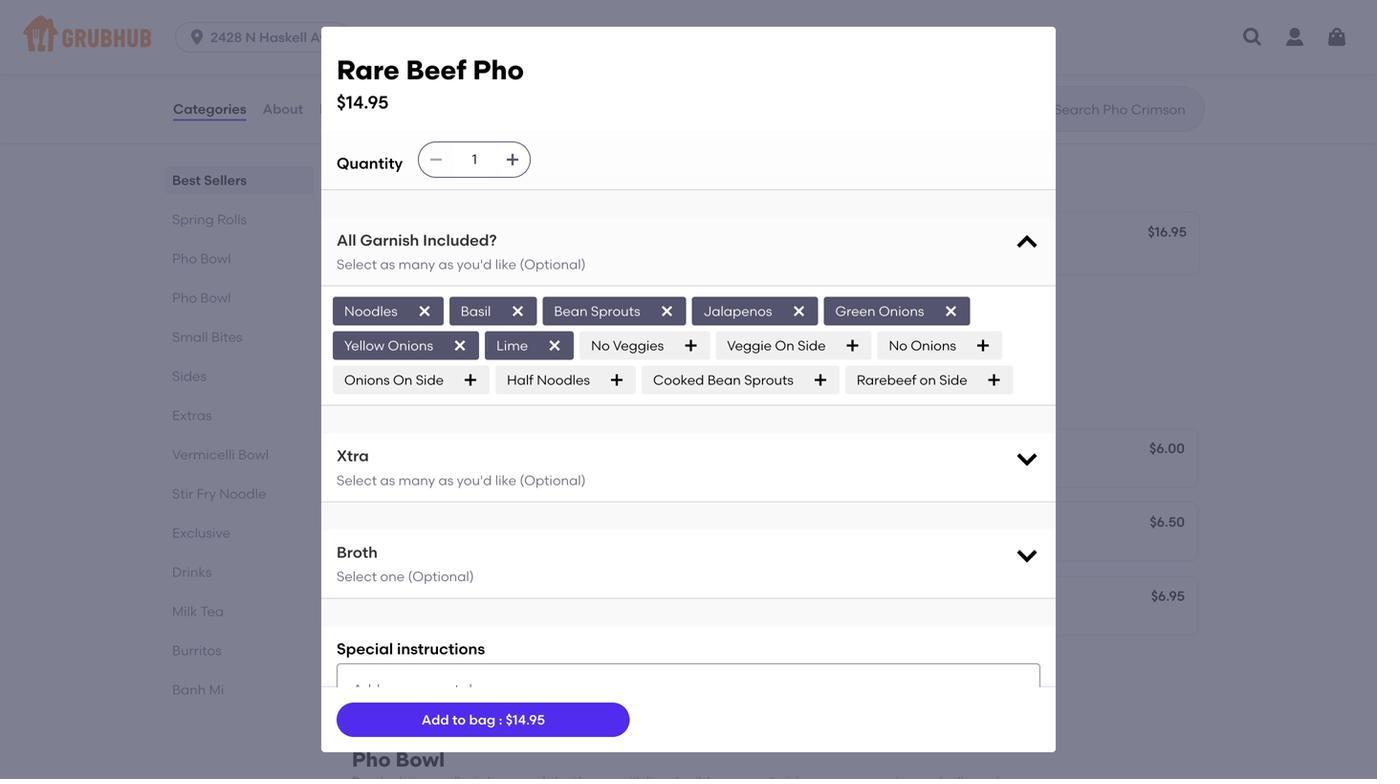 Task type: locate. For each thing, give the bounding box(es) containing it.
like inside all garnish included? select as many as you'd like (optional)
[[495, 256, 516, 273]]

many
[[399, 256, 435, 273], [399, 472, 435, 489]]

onions up rarebeef on side
[[911, 338, 956, 354]]

pork for pork vermicelli
[[365, 229, 395, 246]]

2 vertical spatial select
[[337, 569, 377, 585]]

1 vertical spatial $6.95
[[723, 662, 757, 678]]

jalapenos
[[704, 303, 772, 320]]

1 horizontal spatial sprouts
[[744, 372, 794, 388]]

1 horizontal spatial best
[[352, 154, 396, 178]]

onions down 'rare beef pho'
[[388, 338, 433, 354]]

bowl down add
[[396, 748, 445, 772]]

rare inside rare beef pho $14.95
[[337, 54, 400, 86]]

as
[[380, 256, 395, 273], [439, 256, 454, 273], [380, 472, 395, 489], [439, 472, 454, 489]]

2 select from the top
[[337, 472, 377, 489]]

2 vertical spatial (optional)
[[408, 569, 474, 585]]

no for no onions
[[889, 338, 908, 354]]

0 horizontal spatial $6.50
[[721, 588, 757, 605]]

beef inside rare beef pho $14.95
[[406, 54, 466, 86]]

$14.95 up quantity on the top left
[[337, 92, 389, 113]]

0 vertical spatial (optional)
[[520, 256, 586, 273]]

you'd down rolls
[[457, 472, 492, 489]]

0 horizontal spatial veggie
[[367, 442, 413, 459]]

1 horizontal spatial veggie
[[727, 338, 772, 354]]

rolls down xtra select as many as you'd like (optional)
[[481, 516, 512, 533]]

0 horizontal spatial side
[[416, 372, 444, 388]]

noodles up "yellow"
[[344, 303, 398, 320]]

noodle
[[219, 486, 266, 502]]

0 vertical spatial vermicelli
[[398, 229, 463, 246]]

yellow onions
[[344, 338, 433, 354]]

like up fried tofu spring rolls
[[495, 472, 516, 489]]

rare
[[337, 54, 400, 86], [365, 302, 396, 319]]

$14.95
[[337, 92, 389, 113], [719, 297, 758, 313], [506, 712, 545, 728]]

1 vertical spatial on
[[393, 372, 413, 388]]

on right ordered
[[441, 181, 458, 198]]

select
[[337, 256, 377, 273], [337, 472, 377, 489], [337, 569, 377, 585]]

drinks
[[172, 564, 212, 581]]

pho bowl
[[172, 251, 231, 267], [172, 290, 231, 306], [352, 748, 445, 772]]

spring inside button
[[416, 442, 459, 459]]

spring left rolls
[[416, 442, 459, 459]]

on for veggie
[[775, 338, 795, 354]]

vermicelli inside button
[[398, 229, 463, 246]]

1 vertical spatial select
[[337, 472, 377, 489]]

pork down 'one'
[[367, 590, 397, 606]]

side for rarebeef on side
[[940, 372, 968, 388]]

many down pork vermicelli
[[399, 256, 435, 273]]

bowl
[[200, 251, 231, 267], [200, 290, 231, 306], [238, 447, 269, 463], [396, 748, 445, 772]]

green onions
[[835, 303, 924, 320]]

0 horizontal spatial $6.95
[[723, 662, 757, 678]]

veggie spring rolls button
[[356, 429, 769, 487]]

0 vertical spatial $14.95
[[337, 92, 389, 113]]

select down 'all'
[[337, 256, 377, 273]]

select down xtra
[[337, 472, 377, 489]]

1 horizontal spatial sellers
[[401, 154, 468, 178]]

0 horizontal spatial spring rolls
[[172, 211, 247, 228]]

pork vermicelli
[[365, 229, 463, 246]]

$6.00 button
[[784, 429, 1197, 487]]

1 horizontal spatial on
[[920, 372, 936, 388]]

1 horizontal spatial noodles
[[537, 372, 590, 388]]

no up rarebeef
[[889, 338, 908, 354]]

on
[[775, 338, 795, 354], [393, 372, 413, 388]]

xtra select as many as you'd like (optional)
[[337, 447, 586, 489]]

1 vertical spatial noodles
[[537, 372, 590, 388]]

vermicelli up fry
[[172, 447, 235, 463]]

veggie
[[727, 338, 772, 354], [367, 442, 413, 459]]

beef for rare beef pho
[[399, 302, 429, 319]]

many inside xtra select as many as you'd like (optional)
[[399, 472, 435, 489]]

best for best sellers most ordered on grubhub
[[352, 154, 396, 178]]

sprouts down veggie on side
[[744, 372, 794, 388]]

1 horizontal spatial $6.00
[[1150, 440, 1185, 457]]

1 vertical spatial vermicelli
[[172, 447, 235, 463]]

side for veggie on side
[[798, 338, 826, 354]]

1 horizontal spatial vermicelli
[[398, 229, 463, 246]]

1 vertical spatial like
[[495, 472, 516, 489]]

ave.
[[310, 29, 338, 45]]

0 vertical spatial $6.00
[[1150, 440, 1185, 457]]

(optional)
[[520, 256, 586, 273], [520, 472, 586, 489], [408, 569, 474, 585]]

best down categories 'button'
[[172, 172, 201, 188]]

sellers for best sellers most ordered on grubhub
[[401, 154, 468, 178]]

0 vertical spatial rare
[[337, 54, 400, 86]]

0 vertical spatial $6.95
[[1151, 588, 1185, 605]]

half noodles
[[507, 372, 590, 388]]

pho inside rare beef pho $14.95
[[473, 54, 524, 86]]

spring
[[172, 211, 214, 228], [352, 384, 418, 409], [416, 442, 459, 459], [435, 516, 477, 533], [853, 516, 896, 533], [400, 590, 443, 606], [829, 590, 871, 606], [417, 664, 460, 680]]

veggie inside button
[[367, 442, 413, 459]]

1 horizontal spatial $6.50
[[1150, 514, 1185, 531]]

0 vertical spatial on
[[775, 338, 795, 354]]

2 horizontal spatial $14.95
[[719, 297, 758, 313]]

1 horizontal spatial no
[[889, 338, 908, 354]]

chicken
[[796, 516, 850, 533]]

select for xtra
[[337, 472, 377, 489]]

like down included?
[[495, 256, 516, 273]]

sellers inside best sellers most ordered on grubhub
[[401, 154, 468, 178]]

0 horizontal spatial no
[[591, 338, 610, 354]]

spring rolls
[[172, 211, 247, 228], [352, 384, 471, 409]]

svg image
[[1241, 26, 1264, 49], [429, 152, 444, 167], [1014, 229, 1041, 256], [683, 338, 698, 354], [845, 338, 860, 354], [976, 338, 991, 354], [463, 373, 478, 388], [609, 373, 625, 388], [813, 373, 828, 388], [1014, 542, 1041, 569]]

2 vertical spatial pho bowl
[[352, 748, 445, 772]]

instructions
[[397, 640, 485, 658]]

noodles right half
[[537, 372, 590, 388]]

(optional) inside all garnish included? select as many as you'd like (optional)
[[520, 256, 586, 273]]

1 vertical spatial rare
[[365, 302, 396, 319]]

like inside xtra select as many as you'd like (optional)
[[495, 472, 516, 489]]

like
[[495, 256, 516, 273], [495, 472, 516, 489]]

0 vertical spatial veggie
[[727, 338, 772, 354]]

bean down pork vermicelli button
[[554, 303, 588, 320]]

best inside best sellers most ordered on grubhub
[[352, 154, 396, 178]]

2 no from the left
[[889, 338, 908, 354]]

vermicelli
[[398, 229, 463, 246], [172, 447, 235, 463]]

1 vertical spatial $6.50
[[721, 588, 757, 605]]

1 vertical spatial pork
[[367, 590, 397, 606]]

rolls down chicken spring rolls
[[875, 590, 906, 606]]

1 vertical spatial sprouts
[[744, 372, 794, 388]]

pork for pork spring rolls
[[367, 590, 397, 606]]

chicken spring rolls
[[796, 516, 930, 533]]

svg image inside schedule button
[[966, 15, 981, 30]]

2428 n haskell ave. button
[[175, 22, 358, 53]]

1 horizontal spatial $14.95
[[506, 712, 545, 728]]

3 select from the top
[[337, 569, 377, 585]]

beef
[[406, 54, 466, 86], [399, 302, 429, 319], [796, 590, 826, 606]]

2 many from the top
[[399, 472, 435, 489]]

1 you'd from the top
[[457, 256, 492, 273]]

2 vertical spatial $14.95
[[506, 712, 545, 728]]

1 vertical spatial pho bowl
[[172, 290, 231, 306]]

0 horizontal spatial noodles
[[344, 303, 398, 320]]

sprouts up "no veggies"
[[591, 303, 640, 320]]

select down broth
[[337, 569, 377, 585]]

rolls up veggie spring rolls
[[423, 384, 471, 409]]

veggie on side
[[727, 338, 826, 354]]

0 vertical spatial $6.50
[[1150, 514, 1185, 531]]

0 vertical spatial pork
[[365, 229, 395, 246]]

1 no from the left
[[591, 338, 610, 354]]

sides
[[172, 368, 207, 384]]

to
[[452, 712, 466, 728]]

(optional) inside broth select one (optional)
[[408, 569, 474, 585]]

spring rolls down best sellers
[[172, 211, 247, 228]]

you'd down included?
[[457, 256, 492, 273]]

side for onions on side
[[416, 372, 444, 388]]

spring down 'yellow onions'
[[352, 384, 418, 409]]

best up most
[[352, 154, 396, 178]]

1 horizontal spatial $6.95
[[1151, 588, 1185, 605]]

cooked
[[653, 372, 704, 388]]

1 select from the top
[[337, 256, 377, 273]]

0 horizontal spatial vermicelli
[[172, 447, 235, 463]]

on down 'yellow onions'
[[393, 372, 413, 388]]

rare up 'yellow onions'
[[365, 302, 396, 319]]

$14.95 up veggie on side
[[719, 297, 758, 313]]

burritos
[[172, 643, 222, 659]]

half
[[507, 372, 534, 388]]

pork right 'all'
[[365, 229, 395, 246]]

1 vertical spatial spring rolls
[[352, 384, 471, 409]]

vermicelli down ordered
[[398, 229, 463, 246]]

$14.95 inside rare beef pho $14.95
[[337, 92, 389, 113]]

spring down chicken spring rolls
[[829, 590, 871, 606]]

1 many from the top
[[399, 256, 435, 273]]

rare up reviews
[[337, 54, 400, 86]]

svg image
[[966, 15, 981, 30], [1326, 26, 1349, 49], [188, 28, 207, 47], [505, 152, 521, 167], [417, 304, 432, 319], [510, 304, 525, 319], [660, 304, 675, 319], [791, 304, 807, 319], [944, 304, 959, 319], [453, 338, 468, 354], [547, 338, 563, 354], [987, 373, 1002, 388], [1014, 445, 1041, 472]]

sellers down categories 'button'
[[204, 172, 247, 188]]

1 vertical spatial many
[[399, 472, 435, 489]]

1 vertical spatial on
[[920, 372, 936, 388]]

best
[[352, 154, 396, 178], [172, 172, 201, 188]]

best sellers
[[172, 172, 247, 188]]

on down no onions
[[920, 372, 936, 388]]

beef down the pickup at the left of the page
[[406, 54, 466, 86]]

as down included?
[[439, 256, 454, 273]]

1 horizontal spatial side
[[798, 338, 826, 354]]

bites
[[211, 329, 243, 345]]

add
[[422, 712, 449, 728]]

0 vertical spatial beef
[[406, 54, 466, 86]]

bean
[[554, 303, 588, 320], [707, 372, 741, 388]]

on inside best sellers most ordered on grubhub
[[441, 181, 458, 198]]

haskell
[[259, 29, 307, 45]]

bean right "cooked"
[[707, 372, 741, 388]]

0 horizontal spatial best
[[172, 172, 201, 188]]

schedule
[[985, 14, 1046, 30]]

0 horizontal spatial on
[[441, 181, 458, 198]]

0 vertical spatial sprouts
[[591, 303, 640, 320]]

small
[[172, 329, 208, 345]]

1 vertical spatial beef
[[399, 302, 429, 319]]

2 you'd from the top
[[457, 472, 492, 489]]

option group
[[172, 5, 500, 54]]

select inside all garnish included? select as many as you'd like (optional)
[[337, 256, 377, 273]]

on up cooked bean sprouts
[[775, 338, 795, 354]]

onions
[[879, 303, 924, 320], [388, 338, 433, 354], [911, 338, 956, 354], [344, 372, 390, 388]]

select inside broth select one (optional)
[[337, 569, 377, 585]]

1 horizontal spatial on
[[775, 338, 795, 354]]

0 vertical spatial pho bowl
[[172, 251, 231, 267]]

spring down instructions
[[417, 664, 460, 680]]

select for broth
[[337, 569, 377, 585]]

0 horizontal spatial bean
[[554, 303, 588, 320]]

tofu
[[403, 516, 431, 533]]

onions up no onions
[[879, 303, 924, 320]]

select inside xtra select as many as you'd like (optional)
[[337, 472, 377, 489]]

sellers up ordered
[[401, 154, 468, 178]]

0 horizontal spatial sellers
[[204, 172, 247, 188]]

0 vertical spatial select
[[337, 256, 377, 273]]

many inside all garnish included? select as many as you'd like (optional)
[[399, 256, 435, 273]]

$14.95 right :
[[506, 712, 545, 728]]

0 horizontal spatial $14.95
[[337, 92, 389, 113]]

veggie down onions on side
[[367, 442, 413, 459]]

exclusive
[[172, 525, 231, 541]]

2 horizontal spatial side
[[940, 372, 968, 388]]

0 vertical spatial like
[[495, 256, 516, 273]]

0 vertical spatial many
[[399, 256, 435, 273]]

0 vertical spatial spring rolls
[[172, 211, 247, 228]]

all
[[337, 231, 356, 250]]

beef up 'yellow onions'
[[399, 302, 429, 319]]

$6.00 inside $6.00 button
[[1150, 440, 1185, 457]]

2 like from the top
[[495, 472, 516, 489]]

spring rolls down 'yellow onions'
[[352, 384, 471, 409]]

categories button
[[172, 75, 247, 143]]

rarebeef
[[857, 372, 917, 388]]

0 vertical spatial you'd
[[457, 256, 492, 273]]

1 vertical spatial you'd
[[457, 472, 492, 489]]

many down veggie spring rolls
[[399, 472, 435, 489]]

1 like from the top
[[495, 256, 516, 273]]

as down garnish
[[380, 256, 395, 273]]

on
[[441, 181, 458, 198], [920, 372, 936, 388]]

pork inside button
[[365, 229, 395, 246]]

0 vertical spatial on
[[441, 181, 458, 198]]

beef down the chicken
[[796, 590, 826, 606]]

no for no veggies
[[591, 338, 610, 354]]

beef for rare beef pho $14.95
[[406, 54, 466, 86]]

garnish
[[360, 231, 419, 250]]

veggie down jalapenos on the top right of page
[[727, 338, 772, 354]]

1 vertical spatial bean
[[707, 372, 741, 388]]

shrimp
[[367, 664, 414, 680]]

0 horizontal spatial $6.00
[[721, 514, 757, 531]]

no down bean sprouts
[[591, 338, 610, 354]]

1 vertical spatial (optional)
[[520, 472, 586, 489]]

bowl up small bites
[[200, 290, 231, 306]]

1 vertical spatial veggie
[[367, 442, 413, 459]]

:
[[499, 712, 502, 728]]

0 horizontal spatial on
[[393, 372, 413, 388]]

$6.95 for beef spring rolls
[[1151, 588, 1185, 605]]



Task type: vqa. For each thing, say whether or not it's contained in the screenshot.
The Steak Smithy logo
no



Task type: describe. For each thing, give the bounding box(es) containing it.
pork vermicelli button
[[354, 213, 771, 274]]

as down veggie spring rolls
[[439, 472, 454, 489]]

no veggies
[[591, 338, 664, 354]]

svg image inside 2428 n haskell ave. 'button'
[[188, 28, 207, 47]]

rolls right the chicken
[[899, 516, 930, 533]]

1 vertical spatial $14.95
[[719, 297, 758, 313]]

lime
[[497, 338, 528, 354]]

veggie for veggie spring rolls
[[367, 442, 413, 459]]

fried
[[367, 516, 401, 533]]

beef spring rolls
[[796, 590, 906, 606]]

basil
[[461, 303, 491, 320]]

1 vertical spatial $6.00
[[721, 514, 757, 531]]

green
[[835, 303, 876, 320]]

veggie for veggie on side
[[727, 338, 772, 354]]

min
[[261, 30, 281, 44]]

veggie spring rolls
[[367, 442, 489, 459]]

onions for no onions
[[911, 338, 956, 354]]

onions down "yellow"
[[344, 372, 390, 388]]

bean sprouts
[[554, 303, 640, 320]]

stir
[[172, 486, 193, 502]]

sellers for best sellers
[[204, 172, 247, 188]]

Input item quantity number field
[[454, 142, 496, 177]]

rolls down best sellers
[[217, 211, 247, 228]]

$16.95 button
[[782, 213, 1199, 274]]

onions for green onions
[[879, 303, 924, 320]]

rare beef pho
[[365, 302, 458, 319]]

vermicelli bowl
[[172, 447, 269, 463]]

1 horizontal spatial spring rolls
[[352, 384, 471, 409]]

as up fried
[[380, 472, 395, 489]]

included?
[[423, 231, 497, 250]]

banh mi
[[172, 682, 224, 698]]

all garnish included? select as many as you'd like (optional)
[[337, 231, 586, 273]]

grubhub
[[461, 181, 519, 198]]

one
[[380, 569, 405, 585]]

bag
[[469, 712, 496, 728]]

banh
[[172, 682, 206, 698]]

no onions
[[889, 338, 956, 354]]

add to bag : $14.95
[[422, 712, 545, 728]]

rolls up instructions
[[446, 590, 477, 606]]

main navigation navigation
[[0, 0, 1377, 75]]

svg image inside main navigation navigation
[[1241, 26, 1264, 49]]

milk tea
[[172, 604, 224, 620]]

schedule button
[[949, 5, 1062, 39]]

milk
[[172, 604, 197, 620]]

Search Pho Crimson search field
[[1052, 100, 1198, 119]]

0 horizontal spatial sprouts
[[591, 303, 640, 320]]

yellow
[[344, 338, 385, 354]]

special instructions
[[337, 640, 485, 658]]

best sellers most ordered on grubhub
[[352, 154, 519, 198]]

cooked bean sprouts
[[653, 372, 794, 388]]

25–40
[[224, 30, 258, 44]]

about
[[263, 101, 303, 117]]

about button
[[262, 75, 304, 143]]

delivery 25–40 min
[[224, 14, 281, 44]]

broth select one (optional)
[[337, 543, 474, 585]]

you'd inside all garnish included? select as many as you'd like (optional)
[[457, 256, 492, 273]]

onions for yellow onions
[[388, 338, 433, 354]]

bowl up noodle
[[238, 447, 269, 463]]

2428
[[211, 29, 242, 45]]

bowl down best sellers
[[200, 251, 231, 267]]

rare for rare beef pho
[[365, 302, 396, 319]]

spring down 'one'
[[400, 590, 443, 606]]

(optional) inside xtra select as many as you'd like (optional)
[[520, 472, 586, 489]]

you'd inside xtra select as many as you'd like (optional)
[[457, 472, 492, 489]]

spring down best sellers
[[172, 211, 214, 228]]

categories
[[173, 101, 246, 117]]

2428 n haskell ave.
[[211, 29, 338, 45]]

2 vertical spatial beef
[[796, 590, 826, 606]]

stir fry noodle
[[172, 486, 266, 502]]

broth
[[337, 543, 378, 562]]

rolls down instructions
[[463, 664, 494, 680]]

1 horizontal spatial bean
[[707, 372, 741, 388]]

fry
[[197, 486, 216, 502]]

veggies
[[613, 338, 664, 354]]

small bites
[[172, 329, 243, 345]]

spring right the chicken
[[853, 516, 896, 533]]

tea
[[200, 604, 224, 620]]

fried tofu spring rolls
[[367, 516, 512, 533]]

shrimp spring rolls
[[367, 664, 494, 680]]

option group containing delivery 25–40 min
[[172, 5, 500, 54]]

onions on side
[[344, 372, 444, 388]]

pork spring rolls
[[367, 590, 477, 606]]

delivery
[[230, 14, 276, 28]]

rarebeef on side
[[857, 372, 968, 388]]

pickup
[[400, 14, 439, 28]]

quantity
[[337, 154, 403, 172]]

rare beef pho $14.95
[[337, 54, 524, 113]]

0 vertical spatial noodles
[[344, 303, 398, 320]]

special
[[337, 640, 393, 658]]

reviews
[[320, 101, 373, 117]]

on for onions
[[393, 372, 413, 388]]

$6.95 for shrimp spring rolls
[[723, 662, 757, 678]]

most
[[352, 181, 383, 198]]

n
[[245, 29, 256, 45]]

$16.95
[[1148, 224, 1187, 240]]

best for best sellers
[[172, 172, 201, 188]]

rolls
[[462, 442, 489, 459]]

mi
[[209, 682, 224, 698]]

0 vertical spatial bean
[[554, 303, 588, 320]]

ordered
[[386, 181, 438, 198]]

xtra
[[337, 447, 369, 466]]

reviews button
[[319, 75, 374, 143]]

spring right tofu
[[435, 516, 477, 533]]

extras
[[172, 407, 212, 424]]

rare for rare beef pho $14.95
[[337, 54, 400, 86]]



